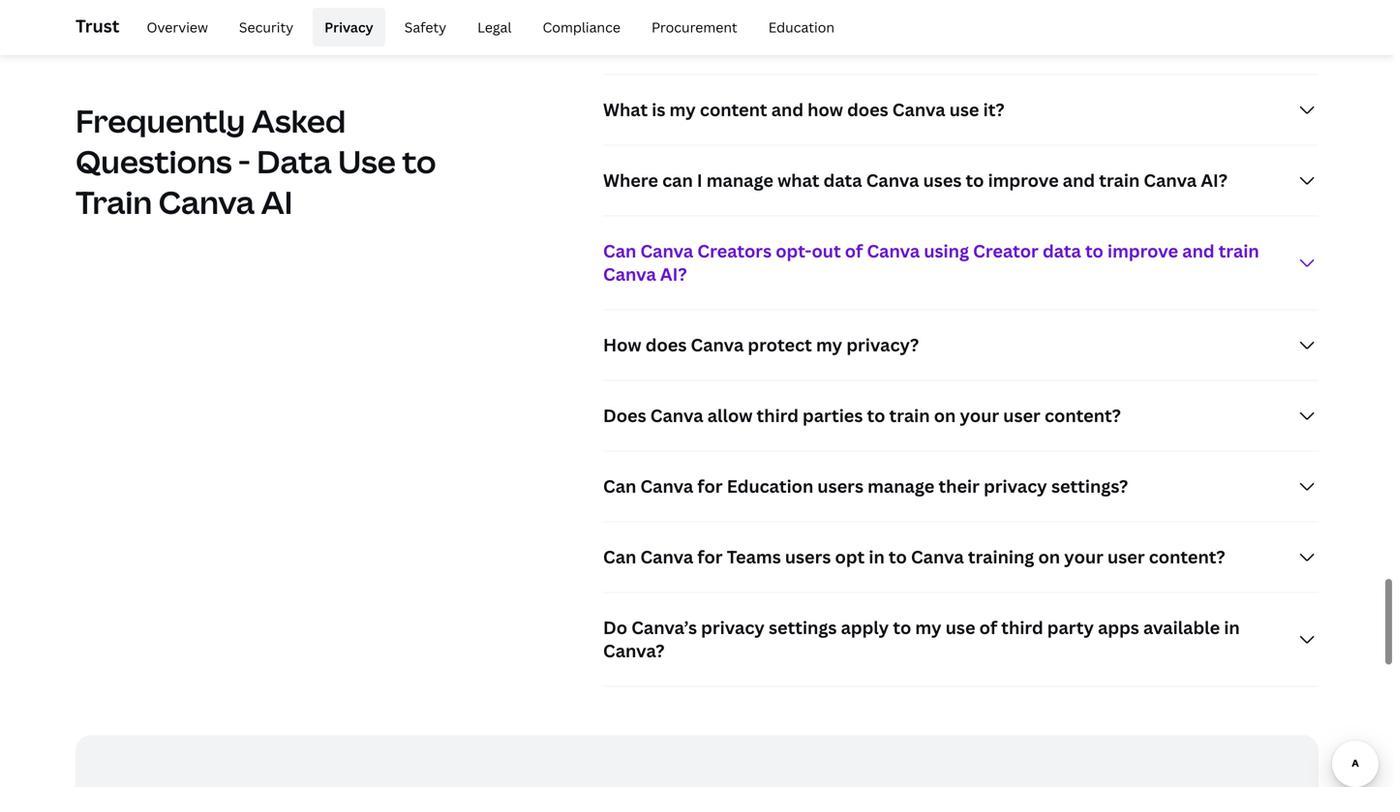 Task type: describe. For each thing, give the bounding box(es) containing it.
do canva's privacy settings apply to my use of third party apps available in canva? button
[[603, 593, 1319, 686]]

of inside can canva creators opt-out of canva using creator data to improve and train canva ai?
[[845, 239, 863, 263]]

1 vertical spatial this
[[1252, 10, 1276, 28]]

improve inside dropdown button
[[988, 168, 1059, 192]]

legal link
[[466, 8, 523, 46]]

in inside 'dropdown button'
[[869, 545, 885, 569]]

their
[[939, 474, 980, 498]]

creator
[[973, 239, 1039, 263]]

security
[[239, 18, 294, 36]]

canva inside frequently asked questions - data use to train canva ai
[[158, 181, 255, 223]]

1 vertical spatial does
[[646, 333, 687, 357]]

manage inside dropdown button
[[707, 168, 774, 192]]

your inside dropdown button
[[960, 404, 999, 427]]

settings
[[796, 31, 849, 49]]

opt inside 'dropdown button'
[[835, 545, 865, 569]]

content? inside 'dropdown button'
[[1149, 545, 1225, 569]]

improve inside can canva creators opt-out of canva using creator data to improve and train canva ai?
[[1108, 239, 1178, 263]]

of inside the we use this information to help build better products and features. for example, by knowing which fonts are most popular, we can provide better font combinations and suggestions. you can opt out of sharing this data with us at any time in
[[1184, 10, 1197, 28]]

by
[[1129, 0, 1146, 7]]

information
[[680, 0, 757, 7]]

privacy settings link
[[744, 31, 849, 49]]

1 horizontal spatial better
[[847, 0, 888, 7]]

can canva creators opt-out of canva using creator data to improve and train canva ai? button
[[603, 216, 1319, 309]]

on inside dropdown button
[[934, 404, 956, 427]]

how
[[808, 98, 843, 121]]

does canva allow third parties to train on your user content?
[[603, 404, 1121, 427]]

how does canva protect my privacy? button
[[603, 310, 1319, 380]]

most
[[603, 10, 636, 28]]

parties
[[803, 404, 863, 427]]

popular,
[[640, 10, 693, 28]]

train
[[76, 181, 152, 223]]

we use this information to help build better products and features. for example, by knowing which fonts are most popular, we can provide better font combinations and suggestions. you can opt out of sharing this data with us at any time in
[[603, 0, 1309, 49]]

apply
[[841, 616, 889, 639]]

ai? inside dropdown button
[[1201, 168, 1228, 192]]

we
[[603, 0, 623, 7]]

is
[[652, 98, 666, 121]]

out inside the we use this information to help build better products and features. for example, by knowing which fonts are most popular, we can provide better font combinations and suggestions. you can opt out of sharing this data with us at any time in
[[1158, 10, 1180, 28]]

on inside 'dropdown button'
[[1038, 545, 1060, 569]]

use inside the we use this information to help build better products and features. for example, by knowing which fonts are most popular, we can provide better font combinations and suggestions. you can opt out of sharing this data with us at any time in
[[627, 0, 650, 7]]

0 vertical spatial train
[[1099, 168, 1140, 192]]

third inside do canva's privacy settings apply to my use of third party apps available in canva?
[[1001, 616, 1043, 639]]

procurement link
[[640, 8, 749, 46]]

what
[[603, 98, 648, 121]]

frequently
[[76, 100, 245, 142]]

1 horizontal spatial does
[[847, 98, 888, 121]]

us
[[635, 31, 650, 49]]

overview
[[147, 18, 208, 36]]

can canva for teams users opt in to canva training on your user content?
[[603, 545, 1225, 569]]

are
[[1285, 0, 1306, 7]]

can canva creators opt-out of canva using creator data to improve and train canva ai?
[[603, 239, 1259, 286]]

do canva's privacy settings apply to my use of third party apps available in canva?
[[603, 616, 1240, 663]]

manage inside dropdown button
[[868, 474, 935, 498]]

privacy inside 'can canva for education users manage their privacy settings?' dropdown button
[[984, 474, 1047, 498]]

security link
[[227, 8, 305, 46]]

frequently asked questions - data use to train canva ai
[[76, 100, 436, 223]]

privacy link
[[313, 8, 385, 46]]

1 horizontal spatial my
[[816, 333, 843, 357]]

build
[[810, 0, 843, 7]]

any
[[669, 31, 693, 49]]

education inside education link
[[768, 18, 835, 36]]

legal
[[477, 18, 512, 36]]

features.
[[982, 0, 1040, 7]]

i
[[697, 168, 703, 192]]

to inside do canva's privacy settings apply to my use of third party apps available in canva?
[[893, 616, 911, 639]]

apps
[[1098, 616, 1139, 639]]

data
[[257, 140, 332, 183]]

canva inside does canva allow third parties to train on your user content? dropdown button
[[650, 404, 703, 427]]

use
[[338, 140, 396, 183]]

allow
[[707, 404, 753, 427]]

provide
[[745, 10, 795, 28]]

canva inside 'can canva for education users manage their privacy settings?' dropdown button
[[640, 474, 693, 498]]

example,
[[1068, 0, 1126, 7]]

trust
[[76, 14, 120, 38]]

for
[[1043, 0, 1064, 7]]

how does canva protect my privacy?
[[603, 333, 919, 357]]

time
[[696, 31, 726, 49]]

canva's
[[631, 616, 697, 639]]

protect
[[748, 333, 812, 357]]

users for opt
[[785, 545, 831, 569]]

what
[[778, 168, 820, 192]]

out inside can canva creators opt-out of canva using creator data to improve and train canva ai?
[[812, 239, 841, 263]]

settings?
[[1051, 474, 1128, 498]]

does
[[603, 404, 646, 427]]

education inside 'can canva for education users manage their privacy settings?' dropdown button
[[727, 474, 814, 498]]

combinations
[[874, 10, 963, 28]]

privacy settings
[[744, 31, 849, 49]]

help
[[778, 0, 807, 7]]

with
[[603, 31, 631, 49]]

where can i manage what data canva uses to improve and train canva ai? button
[[603, 146, 1319, 215]]

content
[[700, 98, 767, 121]]

users for manage
[[818, 474, 864, 498]]

user inside dropdown button
[[1003, 404, 1041, 427]]

can canva for education users manage their privacy settings?
[[603, 474, 1128, 498]]

uses
[[923, 168, 962, 192]]

0 vertical spatial my
[[670, 98, 696, 121]]

privacy for privacy
[[324, 18, 373, 36]]

opt-
[[776, 239, 812, 263]]

of inside do canva's privacy settings apply to my use of third party apps available in canva?
[[979, 616, 997, 639]]

settings
[[769, 616, 837, 639]]

what is my content and how does canva use it? button
[[603, 75, 1319, 145]]

available
[[1143, 616, 1220, 639]]

use inside do canva's privacy settings apply to my use of third party apps available in canva?
[[946, 616, 975, 639]]

third inside does canva allow third parties to train on your user content? dropdown button
[[757, 404, 799, 427]]

education link
[[757, 8, 846, 46]]

in inside do canva's privacy settings apply to my use of third party apps available in canva?
[[1224, 616, 1240, 639]]

sharing
[[1201, 10, 1249, 28]]

to inside the we use this information to help build better products and features. for example, by knowing which fonts are most popular, we can provide better font combinations and suggestions. you can opt out of sharing this data with us at any time in
[[761, 0, 775, 7]]

procurement
[[652, 18, 737, 36]]

for for teams
[[697, 545, 723, 569]]



Task type: locate. For each thing, give the bounding box(es) containing it.
3 can from the top
[[603, 545, 636, 569]]

data down are
[[1279, 10, 1309, 28]]

fonts
[[1247, 0, 1282, 7]]

better up font
[[847, 0, 888, 7]]

ai
[[261, 181, 293, 223]]

privacy?
[[847, 333, 919, 357]]

user inside 'dropdown button'
[[1108, 545, 1145, 569]]

menu bar
[[127, 8, 846, 46]]

opt inside the we use this information to help build better products and features. for example, by knowing which fonts are most popular, we can provide better font combinations and suggestions. you can opt out of sharing this data with us at any time in
[[1132, 10, 1155, 28]]

we
[[696, 10, 715, 28]]

canva inside how does canva protect my privacy? dropdown button
[[691, 333, 744, 357]]

1 vertical spatial opt
[[835, 545, 865, 569]]

0 horizontal spatial privacy
[[324, 18, 373, 36]]

overview link
[[135, 8, 220, 46]]

for down allow
[[697, 474, 723, 498]]

third
[[757, 404, 799, 427], [1001, 616, 1043, 639]]

2 can from the top
[[603, 474, 636, 498]]

2 horizontal spatial data
[[1279, 10, 1309, 28]]

can canva for teams users opt in to canva training on your user content? button
[[603, 522, 1319, 592]]

1 horizontal spatial improve
[[1108, 239, 1178, 263]]

1 vertical spatial my
[[816, 333, 843, 357]]

my right the is
[[670, 98, 696, 121]]

ai?
[[1201, 168, 1228, 192], [660, 262, 687, 286]]

0 horizontal spatial on
[[934, 404, 956, 427]]

better down build
[[799, 10, 840, 28]]

1 horizontal spatial ai?
[[1201, 168, 1228, 192]]

knowing
[[1149, 0, 1202, 7]]

in down the can canva for education users manage their privacy settings?
[[869, 545, 885, 569]]

of right opt-
[[845, 239, 863, 263]]

2 vertical spatial of
[[979, 616, 997, 639]]

0 horizontal spatial opt
[[835, 545, 865, 569]]

ai? inside can canva creators opt-out of canva using creator data to improve and train canva ai?
[[660, 262, 687, 286]]

privacy for privacy settings
[[744, 31, 792, 49]]

in inside the we use this information to help build better products and features. for example, by knowing which fonts are most popular, we can provide better font combinations and suggestions. you can opt out of sharing this data with us at any time in
[[729, 31, 741, 49]]

1 vertical spatial train
[[1219, 239, 1259, 263]]

to right parties
[[867, 404, 885, 427]]

0 vertical spatial users
[[818, 474, 864, 498]]

on right training
[[1038, 545, 1060, 569]]

data inside the we use this information to help build better products and features. for example, by knowing which fonts are most popular, we can provide better font combinations and suggestions. you can opt out of sharing this data with us at any time in
[[1279, 10, 1309, 28]]

to inside 'dropdown button'
[[889, 545, 907, 569]]

users down parties
[[818, 474, 864, 498]]

third right allow
[[757, 404, 799, 427]]

for for education
[[697, 474, 723, 498]]

-
[[238, 140, 250, 183]]

1 horizontal spatial opt
[[1132, 10, 1155, 28]]

my inside do canva's privacy settings apply to my use of third party apps available in canva?
[[915, 616, 942, 639]]

can left i
[[662, 168, 693, 192]]

asked
[[252, 100, 346, 142]]

this up popular, on the left of the page
[[653, 0, 677, 7]]

0 horizontal spatial better
[[799, 10, 840, 28]]

train inside can canva creators opt-out of canva using creator data to improve and train canva ai?
[[1219, 239, 1259, 263]]

in right available
[[1224, 616, 1240, 639]]

0 horizontal spatial my
[[670, 98, 696, 121]]

to
[[761, 0, 775, 7], [402, 140, 436, 183], [966, 168, 984, 192], [1085, 239, 1104, 263], [867, 404, 885, 427], [889, 545, 907, 569], [893, 616, 911, 639]]

users right teams
[[785, 545, 831, 569]]

opt up apply
[[835, 545, 865, 569]]

out down what at the top right
[[812, 239, 841, 263]]

for inside dropdown button
[[697, 474, 723, 498]]

can inside 'dropdown button'
[[603, 545, 636, 569]]

0 vertical spatial use
[[627, 0, 650, 7]]

privacy down provide
[[744, 31, 792, 49]]

0 vertical spatial does
[[847, 98, 888, 121]]

products
[[891, 0, 951, 7]]

1 vertical spatial your
[[1064, 545, 1104, 569]]

education
[[768, 18, 835, 36], [727, 474, 814, 498]]

it?
[[983, 98, 1005, 121]]

use down can canva for teams users opt in to canva training on your user content? 'dropdown button'
[[946, 616, 975, 639]]

1 vertical spatial user
[[1108, 545, 1145, 569]]

0 vertical spatial this
[[653, 0, 677, 7]]

1 for from the top
[[697, 474, 723, 498]]

users
[[818, 474, 864, 498], [785, 545, 831, 569]]

1 horizontal spatial privacy
[[984, 474, 1047, 498]]

use up most
[[627, 0, 650, 7]]

2 horizontal spatial in
[[1224, 616, 1240, 639]]

0 vertical spatial of
[[1184, 10, 1197, 28]]

to right uses in the right top of the page
[[966, 168, 984, 192]]

1 horizontal spatial in
[[869, 545, 885, 569]]

users inside 'dropdown button'
[[785, 545, 831, 569]]

of down knowing
[[1184, 10, 1197, 28]]

2 horizontal spatial train
[[1219, 239, 1259, 263]]

0 horizontal spatial data
[[824, 168, 862, 192]]

0 vertical spatial in
[[729, 31, 741, 49]]

0 vertical spatial third
[[757, 404, 799, 427]]

0 vertical spatial ai?
[[1201, 168, 1228, 192]]

in
[[729, 31, 741, 49], [869, 545, 885, 569], [1224, 616, 1240, 639]]

users inside dropdown button
[[818, 474, 864, 498]]

0 vertical spatial privacy
[[984, 474, 1047, 498]]

2 vertical spatial my
[[915, 616, 942, 639]]

0 horizontal spatial out
[[812, 239, 841, 263]]

my right protect
[[816, 333, 843, 357]]

0 vertical spatial data
[[1279, 10, 1309, 28]]

0 horizontal spatial ai?
[[660, 262, 687, 286]]

data
[[1279, 10, 1309, 28], [824, 168, 862, 192], [1043, 239, 1081, 263]]

1 horizontal spatial this
[[1252, 10, 1276, 28]]

1 vertical spatial ai?
[[660, 262, 687, 286]]

0 vertical spatial better
[[847, 0, 888, 7]]

0 horizontal spatial can
[[662, 168, 693, 192]]

1 vertical spatial data
[[824, 168, 862, 192]]

canva
[[892, 98, 946, 121], [866, 168, 919, 192], [1144, 168, 1197, 192], [158, 181, 255, 223], [640, 239, 693, 263], [867, 239, 920, 263], [603, 262, 656, 286], [691, 333, 744, 357], [650, 404, 703, 427], [640, 474, 693, 498], [640, 545, 693, 569], [911, 545, 964, 569]]

2 for from the top
[[697, 545, 723, 569]]

teams
[[727, 545, 781, 569]]

where
[[603, 168, 658, 192]]

out down knowing
[[1158, 10, 1180, 28]]

privacy left safety link
[[324, 18, 373, 36]]

creators
[[697, 239, 772, 263]]

1 vertical spatial users
[[785, 545, 831, 569]]

do
[[603, 616, 627, 639]]

on
[[934, 404, 956, 427], [1038, 545, 1060, 569]]

to inside can canva creators opt-out of canva using creator data to improve and train canva ai?
[[1085, 239, 1104, 263]]

use inside what is my content and how does canva use it? dropdown button
[[950, 98, 979, 121]]

to down the can canva for education users manage their privacy settings?
[[889, 545, 907, 569]]

user
[[1003, 404, 1041, 427], [1108, 545, 1145, 569]]

data right what at the top right
[[824, 168, 862, 192]]

can for can canva for education users manage their privacy settings?
[[603, 474, 636, 498]]

in right time
[[729, 31, 741, 49]]

content? up settings?
[[1045, 404, 1121, 427]]

and
[[954, 0, 979, 7], [966, 10, 991, 28], [771, 98, 804, 121], [1063, 168, 1095, 192], [1182, 239, 1215, 263]]

improve
[[988, 168, 1059, 192], [1108, 239, 1178, 263]]

this
[[653, 0, 677, 7], [1252, 10, 1276, 28]]

compliance
[[543, 18, 621, 36]]

what is my content and how does canva use it?
[[603, 98, 1005, 121]]

can
[[718, 10, 742, 28], [1105, 10, 1129, 28], [662, 168, 693, 192]]

education up teams
[[727, 474, 814, 498]]

to inside frequently asked questions - data use to train canva ai
[[402, 140, 436, 183]]

0 vertical spatial can
[[603, 239, 636, 263]]

of
[[1184, 10, 1197, 28], [845, 239, 863, 263], [979, 616, 997, 639]]

2 vertical spatial in
[[1224, 616, 1240, 639]]

1 vertical spatial use
[[950, 98, 979, 121]]

can inside dropdown button
[[603, 474, 636, 498]]

0 horizontal spatial of
[[845, 239, 863, 263]]

which
[[1206, 0, 1244, 7]]

0 horizontal spatial manage
[[707, 168, 774, 192]]

0 horizontal spatial content?
[[1045, 404, 1121, 427]]

for inside 'dropdown button'
[[697, 545, 723, 569]]

your
[[960, 404, 999, 427], [1064, 545, 1104, 569]]

training
[[968, 545, 1034, 569]]

1 horizontal spatial of
[[979, 616, 997, 639]]

1 vertical spatial privacy
[[701, 616, 765, 639]]

2 horizontal spatial my
[[915, 616, 942, 639]]

0 vertical spatial content?
[[1045, 404, 1121, 427]]

use left 'it?'
[[950, 98, 979, 121]]

where can i manage what data canva uses to improve and train canva ai?
[[603, 168, 1228, 192]]

0 vertical spatial out
[[1158, 10, 1180, 28]]

to right apply
[[893, 616, 911, 639]]

data inside dropdown button
[[824, 168, 862, 192]]

1 vertical spatial in
[[869, 545, 885, 569]]

0 vertical spatial your
[[960, 404, 999, 427]]

can canva for education users manage their privacy settings? button
[[603, 451, 1319, 521]]

content?
[[1045, 404, 1121, 427], [1149, 545, 1225, 569]]

compliance link
[[531, 8, 632, 46]]

1 vertical spatial content?
[[1149, 545, 1225, 569]]

manage left their
[[868, 474, 935, 498]]

out
[[1158, 10, 1180, 28], [812, 239, 841, 263]]

of down training
[[979, 616, 997, 639]]

1 vertical spatial of
[[845, 239, 863, 263]]

1 horizontal spatial third
[[1001, 616, 1043, 639]]

user up the apps
[[1108, 545, 1145, 569]]

0 horizontal spatial train
[[889, 404, 930, 427]]

can for can canva creators opt-out of canva using creator data to improve and train canva ai?
[[603, 239, 636, 263]]

privacy right the canva's
[[701, 616, 765, 639]]

can down 'where'
[[603, 239, 636, 263]]

safety
[[404, 18, 446, 36]]

can up do
[[603, 545, 636, 569]]

1 can from the top
[[603, 239, 636, 263]]

can inside can canva creators opt-out of canva using creator data to improve and train canva ai?
[[603, 239, 636, 263]]

third left the party
[[1001, 616, 1043, 639]]

your inside 'dropdown button'
[[1064, 545, 1104, 569]]

use
[[627, 0, 650, 7], [950, 98, 979, 121], [946, 616, 975, 639]]

to right creator
[[1085, 239, 1104, 263]]

does
[[847, 98, 888, 121], [646, 333, 687, 357]]

can for can canva for teams users opt in to canva training on your user content?
[[603, 545, 636, 569]]

menu bar containing overview
[[127, 8, 846, 46]]

2 vertical spatial use
[[946, 616, 975, 639]]

2 vertical spatial train
[[889, 404, 930, 427]]

1 vertical spatial manage
[[868, 474, 935, 498]]

0 vertical spatial education
[[768, 18, 835, 36]]

0 horizontal spatial in
[[729, 31, 741, 49]]

2 horizontal spatial can
[[1105, 10, 1129, 28]]

using
[[924, 239, 969, 263]]

you
[[1078, 10, 1102, 28]]

0 vertical spatial opt
[[1132, 10, 1155, 28]]

canva inside what is my content and how does canva use it? dropdown button
[[892, 98, 946, 121]]

can
[[603, 239, 636, 263], [603, 474, 636, 498], [603, 545, 636, 569]]

user down how does canva protect my privacy? dropdown button
[[1003, 404, 1041, 427]]

train
[[1099, 168, 1140, 192], [1219, 239, 1259, 263], [889, 404, 930, 427]]

your down how does canva protect my privacy? dropdown button
[[960, 404, 999, 427]]

1 vertical spatial improve
[[1108, 239, 1178, 263]]

0 horizontal spatial does
[[646, 333, 687, 357]]

does canva allow third parties to train on your user content? button
[[603, 381, 1319, 451]]

can down example,
[[1105, 10, 1129, 28]]

data inside can canva creators opt-out of canva using creator data to improve and train canva ai?
[[1043, 239, 1081, 263]]

party
[[1047, 616, 1094, 639]]

2 vertical spatial data
[[1043, 239, 1081, 263]]

0 horizontal spatial this
[[653, 0, 677, 7]]

on up their
[[934, 404, 956, 427]]

can inside dropdown button
[[662, 168, 693, 192]]

0 horizontal spatial your
[[960, 404, 999, 427]]

content? inside dropdown button
[[1045, 404, 1121, 427]]

0 vertical spatial improve
[[988, 168, 1059, 192]]

1 vertical spatial education
[[727, 474, 814, 498]]

to up provide
[[761, 0, 775, 7]]

privacy
[[984, 474, 1047, 498], [701, 616, 765, 639]]

can down information
[[718, 10, 742, 28]]

1 horizontal spatial out
[[1158, 10, 1180, 28]]

suggestions.
[[994, 10, 1075, 28]]

privacy inside do canva's privacy settings apply to my use of third party apps available in canva?
[[701, 616, 765, 639]]

1 vertical spatial out
[[812, 239, 841, 263]]

1 horizontal spatial on
[[1038, 545, 1060, 569]]

opt down by
[[1132, 10, 1155, 28]]

can down does
[[603, 474, 636, 498]]

0 horizontal spatial improve
[[988, 168, 1059, 192]]

manage right i
[[707, 168, 774, 192]]

for left teams
[[697, 545, 723, 569]]

1 vertical spatial third
[[1001, 616, 1043, 639]]

opt
[[1132, 10, 1155, 28], [835, 545, 865, 569]]

privacy right their
[[984, 474, 1047, 498]]

0 vertical spatial on
[[934, 404, 956, 427]]

1 horizontal spatial privacy
[[744, 31, 792, 49]]

1 horizontal spatial manage
[[868, 474, 935, 498]]

1 horizontal spatial can
[[718, 10, 742, 28]]

data right creator
[[1043, 239, 1081, 263]]

0 horizontal spatial third
[[757, 404, 799, 427]]

1 vertical spatial better
[[799, 10, 840, 28]]

this down fonts
[[1252, 10, 1276, 28]]

safety link
[[393, 8, 458, 46]]

1 vertical spatial for
[[697, 545, 723, 569]]

content? up available
[[1149, 545, 1225, 569]]

font
[[843, 10, 870, 28]]

1 vertical spatial on
[[1038, 545, 1060, 569]]

0 horizontal spatial user
[[1003, 404, 1041, 427]]

how
[[603, 333, 642, 357]]

1 horizontal spatial user
[[1108, 545, 1145, 569]]

questions
[[76, 140, 232, 183]]

to right use
[[402, 140, 436, 183]]

2 horizontal spatial of
[[1184, 10, 1197, 28]]

1 vertical spatial can
[[603, 474, 636, 498]]

education down help
[[768, 18, 835, 36]]

your down settings?
[[1064, 545, 1104, 569]]

2 vertical spatial can
[[603, 545, 636, 569]]

0 vertical spatial manage
[[707, 168, 774, 192]]

canva?
[[603, 639, 665, 663]]

1 horizontal spatial content?
[[1149, 545, 1225, 569]]

for
[[697, 474, 723, 498], [697, 545, 723, 569]]

my right apply
[[915, 616, 942, 639]]

0 horizontal spatial privacy
[[701, 616, 765, 639]]

and inside can canva creators opt-out of canva using creator data to improve and train canva ai?
[[1182, 239, 1215, 263]]

at
[[653, 31, 666, 49]]

0 vertical spatial user
[[1003, 404, 1041, 427]]

1 horizontal spatial your
[[1064, 545, 1104, 569]]

1 horizontal spatial data
[[1043, 239, 1081, 263]]



Task type: vqa. For each thing, say whether or not it's contained in the screenshot.
leftmost the new
no



